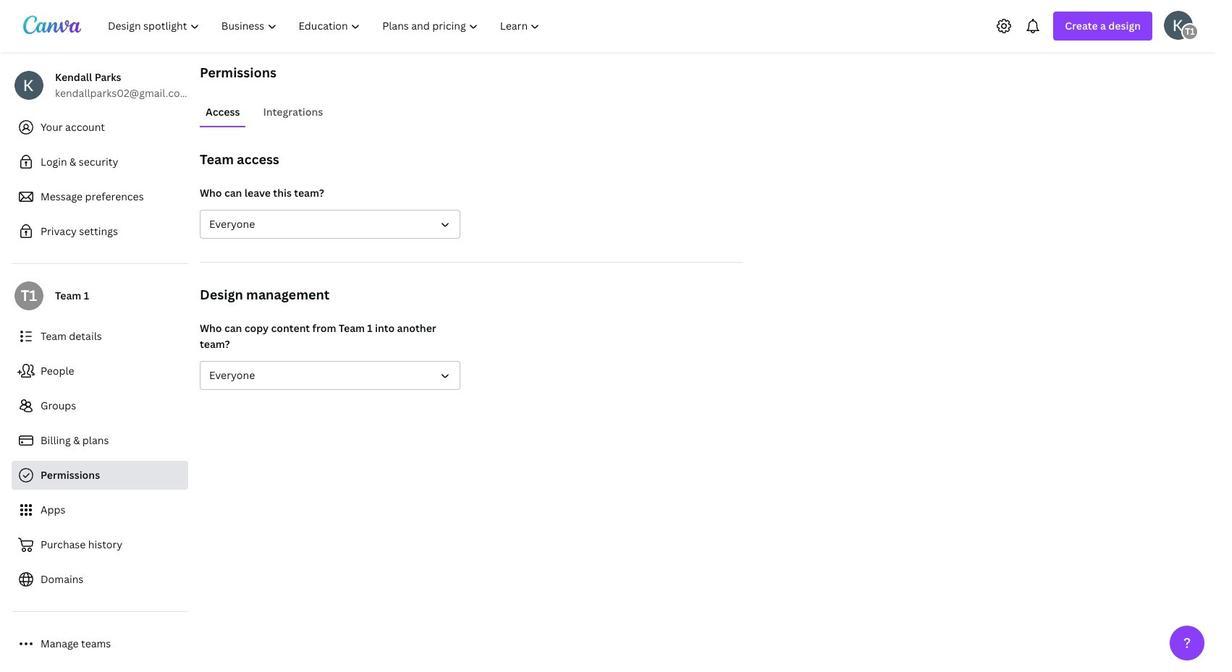Task type: locate. For each thing, give the bounding box(es) containing it.
1 vertical spatial team 1 image
[[14, 282, 43, 311]]

team 1 image
[[1182, 23, 1199, 40], [14, 282, 43, 311]]

top level navigation element
[[98, 12, 553, 41]]

kendall parks image
[[1165, 11, 1194, 39]]

team 1 image for the topmost team 1 element
[[1182, 23, 1199, 40]]

1 horizontal spatial team 1 element
[[1182, 23, 1199, 40]]

team 1 element
[[1182, 23, 1199, 40], [14, 282, 43, 311]]

None button
[[200, 210, 461, 239], [200, 361, 461, 390], [200, 210, 461, 239], [200, 361, 461, 390]]

1 vertical spatial team 1 element
[[14, 282, 43, 311]]

0 horizontal spatial team 1 image
[[14, 282, 43, 311]]

1 horizontal spatial team 1 image
[[1182, 23, 1199, 40]]

0 vertical spatial team 1 image
[[1182, 23, 1199, 40]]



Task type: describe. For each thing, give the bounding box(es) containing it.
team 1 image for the left team 1 element
[[14, 282, 43, 311]]

0 horizontal spatial team 1 element
[[14, 282, 43, 311]]

0 vertical spatial team 1 element
[[1182, 23, 1199, 40]]



Task type: vqa. For each thing, say whether or not it's contained in the screenshot.
Enterprise-grade features for large organisations
no



